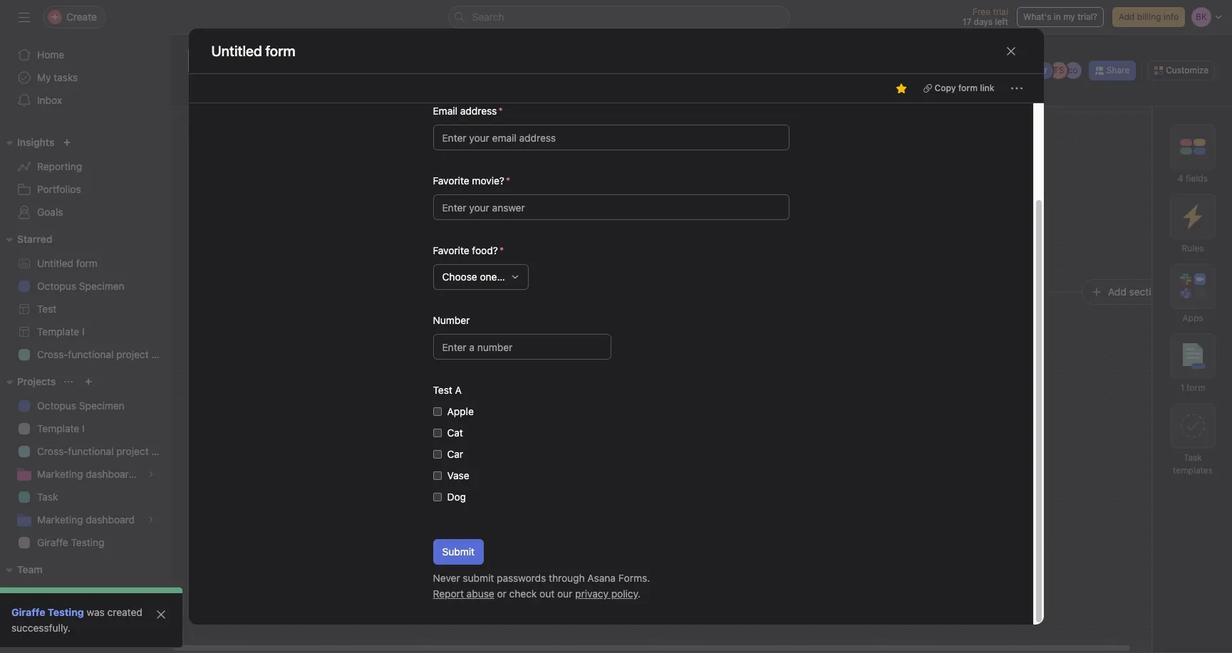 Task type: vqa. For each thing, say whether or not it's contained in the screenshot.
the bottommost How
no



Task type: describe. For each thing, give the bounding box(es) containing it.
fields
[[1186, 173, 1208, 184]]

octopus inside starred element
[[37, 280, 76, 292]]

successfully.
[[11, 622, 70, 634]]

free
[[973, 6, 991, 17]]

octopus inside projects element
[[37, 400, 76, 412]]

specimen inside starred element
[[79, 280, 125, 292]]

section
[[1130, 286, 1163, 298]]

marketing dashboards link
[[9, 463, 163, 486]]

insights button
[[0, 134, 54, 151]]

copy form link
[[935, 83, 995, 93]]

marketing for marketing dashboards link
[[37, 468, 83, 480]]

untitled
[[37, 257, 73, 269]]

workspace
[[54, 588, 103, 600]]

starred button
[[0, 231, 52, 248]]

my tasks
[[37, 71, 78, 83]]

bk
[[1025, 65, 1036, 76]]

1
[[1181, 383, 1185, 394]]

insights
[[17, 136, 54, 148]]

project for cross-functional project plan link within starred element
[[116, 349, 149, 361]]

was
[[87, 607, 105, 619]]

two minutes
[[321, 340, 440, 367]]

starred element
[[0, 227, 171, 369]]

1 horizontal spatial dashboard
[[341, 43, 390, 55]]

manually
[[547, 338, 588, 350]]

reporting link
[[9, 155, 163, 178]]

my workspace
[[37, 588, 103, 600]]

inbox link
[[9, 89, 163, 112]]

copy
[[935, 83, 956, 93]]

template i inside projects element
[[37, 423, 85, 435]]

template i inside starred element
[[37, 326, 85, 338]]

my
[[1064, 11, 1076, 22]]

my for my tasks
[[37, 71, 51, 83]]

projects
[[17, 376, 56, 388]]

form for untitled
[[76, 257, 98, 269]]

goals link
[[9, 201, 163, 224]]

i inside projects element
[[82, 423, 85, 435]]

1 vertical spatial giraffe testing
[[11, 607, 84, 619]]

dashboards
[[86, 468, 140, 480]]

1 octopus specimen link from the top
[[9, 275, 163, 298]]

0 horizontal spatial portfolios link
[[9, 178, 163, 201]]

test
[[37, 303, 56, 315]]

untitled form
[[37, 257, 98, 269]]

cross- for cross-functional project plan link within starred element
[[37, 349, 68, 361]]

trial?
[[1078, 11, 1098, 22]]

projects button
[[0, 374, 56, 391]]

inbox
[[37, 94, 62, 106]]

created
[[107, 607, 142, 619]]

task for task templates
[[1184, 453, 1203, 463]]

giraffe testing inside giraffe testing link
[[37, 537, 104, 549]]

1 form
[[1181, 383, 1206, 394]]

free trial 17 days left
[[963, 6, 1009, 27]]

share
[[1107, 65, 1130, 76]]

invite
[[40, 629, 66, 641]]

info
[[1164, 11, 1179, 22]]

dashboard inside projects element
[[86, 514, 135, 526]]

untitled form link
[[9, 252, 163, 275]]

your
[[341, 312, 384, 339]]

project for 1st cross-functional project plan link from the bottom
[[116, 446, 149, 458]]

untitled form
[[211, 42, 296, 59]]

close this dialog image
[[1006, 45, 1017, 57]]

i inside starred element
[[82, 326, 85, 338]]

hide sidebar image
[[19, 11, 30, 23]]

add to starred image
[[359, 64, 370, 76]]

templates
[[1173, 466, 1213, 476]]

trial
[[993, 6, 1009, 17]]

2 cross-functional project plan link from the top
[[9, 441, 171, 463]]

add for add billing info
[[1119, 11, 1135, 22]]

co
[[1068, 65, 1078, 76]]

home link
[[9, 43, 163, 66]]

1 horizontal spatial portfolios link
[[234, 41, 278, 57]]

marketing dashboard inside projects element
[[37, 514, 135, 526]]

add billing info
[[1119, 11, 1179, 22]]

link
[[980, 83, 995, 93]]

add section button
[[1082, 279, 1173, 305]]

cross-functional project plan for 1st cross-functional project plan link from the bottom
[[37, 446, 171, 458]]

team
[[17, 564, 43, 576]]

in inside button
[[1054, 11, 1061, 22]]

remove from starred image
[[896, 83, 907, 94]]

my workspace link
[[9, 583, 163, 606]]

home
[[37, 48, 64, 61]]

in inside start building your workflow in two minutes
[[299, 340, 316, 367]]

apps
[[1183, 313, 1204, 324]]

projects element
[[0, 369, 171, 557]]

ts
[[1054, 65, 1065, 76]]

task for task
[[37, 491, 58, 503]]

0 vertical spatial marketing
[[292, 43, 338, 55]]

teams element
[[0, 557, 171, 609]]



Task type: locate. For each thing, give the bounding box(es) containing it.
fr
[[1042, 65, 1048, 76]]

1 vertical spatial giraffe testing link
[[11, 607, 84, 619]]

cross-functional project plan up the dashboards
[[37, 446, 171, 458]]

1 vertical spatial giraffe
[[11, 607, 45, 619]]

marketing dashboard up add to starred icon
[[292, 43, 390, 55]]

portfolios right list image on the top left
[[234, 43, 278, 55]]

1 horizontal spatial portfolios
[[234, 43, 278, 55]]

cross-functional project plan link inside starred element
[[9, 344, 171, 366]]

marketing dashboard link
[[292, 41, 390, 57], [9, 509, 163, 532]]

1 cross-functional project plan link from the top
[[9, 344, 171, 366]]

task inside task templates
[[1184, 453, 1203, 463]]

functional down test link
[[68, 349, 114, 361]]

1 vertical spatial testing
[[48, 607, 84, 619]]

template
[[37, 326, 79, 338], [37, 423, 79, 435]]

0 vertical spatial octopus
[[37, 280, 76, 292]]

0 vertical spatial functional
[[68, 349, 114, 361]]

search list box
[[448, 6, 790, 29]]

form inside "copy form link" button
[[959, 83, 978, 93]]

was created successfully.
[[11, 607, 142, 634]]

0 horizontal spatial dashboard
[[86, 514, 135, 526]]

1 vertical spatial project
[[116, 446, 149, 458]]

1 specimen from the top
[[79, 280, 125, 292]]

2 template i from the top
[[37, 423, 85, 435]]

functional up marketing dashboards
[[68, 446, 114, 458]]

2 octopus from the top
[[37, 400, 76, 412]]

template i link up marketing dashboards
[[9, 418, 163, 441]]

tasks
[[54, 71, 78, 83]]

1 horizontal spatial task
[[1184, 453, 1203, 463]]

0 vertical spatial octopus specimen link
[[9, 275, 163, 298]]

0 horizontal spatial form
[[76, 257, 98, 269]]

2 cross- from the top
[[37, 446, 68, 458]]

1 vertical spatial cross-functional project plan link
[[9, 441, 171, 463]]

1 vertical spatial portfolios
[[37, 183, 81, 195]]

1 functional from the top
[[68, 349, 114, 361]]

specimen down untitled form link
[[79, 280, 125, 292]]

0 vertical spatial cross-
[[37, 349, 68, 361]]

4
[[1178, 173, 1184, 184]]

form left "link"
[[959, 83, 978, 93]]

my inside the "global" element
[[37, 71, 51, 83]]

1 octopus specimen from the top
[[37, 280, 125, 292]]

2 vertical spatial form
[[1187, 383, 1206, 394]]

octopus specimen inside starred element
[[37, 280, 125, 292]]

1 horizontal spatial marketing dashboard link
[[292, 41, 390, 57]]

form right 1
[[1187, 383, 1206, 394]]

0 vertical spatial add
[[1119, 11, 1135, 22]]

building
[[258, 312, 336, 339]]

giraffe testing link up the successfully.
[[11, 607, 84, 619]]

cross-functional project plan for cross-functional project plan link within starred element
[[37, 349, 171, 361]]

untitled form dialog
[[189, 29, 1044, 625]]

marketing dashboard link up add to starred icon
[[292, 41, 390, 57]]

my for my workspace
[[37, 588, 51, 600]]

1 vertical spatial plan
[[151, 446, 171, 458]]

1 cross- from the top
[[37, 349, 68, 361]]

0 vertical spatial specimen
[[79, 280, 125, 292]]

marketing dashboards
[[37, 468, 140, 480]]

template for first template i link from the top of the page
[[37, 326, 79, 338]]

0 vertical spatial giraffe testing
[[37, 537, 104, 549]]

0 vertical spatial plan
[[151, 349, 171, 361]]

1 vertical spatial octopus specimen
[[37, 400, 125, 412]]

2 template from the top
[[37, 423, 79, 435]]

plan inside starred element
[[151, 349, 171, 361]]

task link
[[9, 486, 163, 509]]

1 vertical spatial i
[[82, 423, 85, 435]]

octopus specimen inside projects element
[[37, 400, 125, 412]]

2 my from the top
[[37, 588, 51, 600]]

0 vertical spatial marketing dashboard link
[[292, 41, 390, 57]]

template down the projects at the bottom of the page
[[37, 423, 79, 435]]

octopus specimen link
[[9, 275, 163, 298], [9, 395, 163, 418]]

template inside starred element
[[37, 326, 79, 338]]

0 vertical spatial giraffe
[[37, 537, 68, 549]]

project
[[116, 349, 149, 361], [116, 446, 149, 458]]

form right 'untitled'
[[76, 257, 98, 269]]

functional inside projects element
[[68, 446, 114, 458]]

0 vertical spatial octopus specimen
[[37, 280, 125, 292]]

portfolios down reporting
[[37, 183, 81, 195]]

rules
[[1182, 243, 1204, 254]]

marketing for marketing dashboard 'link' within projects element
[[37, 514, 83, 526]]

0 horizontal spatial marketing dashboard
[[37, 514, 135, 526]]

1 vertical spatial template i link
[[9, 418, 163, 441]]

1 vertical spatial my
[[37, 588, 51, 600]]

template down the test
[[37, 326, 79, 338]]

2 project from the top
[[116, 446, 149, 458]]

template i down the test
[[37, 326, 85, 338]]

left
[[995, 16, 1009, 27]]

dashboard down task link
[[86, 514, 135, 526]]

17
[[963, 16, 972, 27]]

testing down my workspace
[[48, 607, 84, 619]]

cross-functional project plan
[[37, 349, 171, 361], [37, 446, 171, 458]]

form for copy
[[959, 83, 978, 93]]

portfolios inside insights element
[[37, 183, 81, 195]]

0 horizontal spatial task
[[37, 491, 58, 503]]

giraffe testing up the successfully.
[[11, 607, 84, 619]]

2 vertical spatial marketing
[[37, 514, 83, 526]]

my
[[37, 71, 51, 83], [37, 588, 51, 600]]

specimen inside projects element
[[79, 400, 125, 412]]

0 vertical spatial portfolios link
[[234, 41, 278, 57]]

1 vertical spatial task
[[37, 491, 58, 503]]

0 vertical spatial i
[[82, 326, 85, 338]]

cross- up marketing dashboards link
[[37, 446, 68, 458]]

close image
[[155, 610, 167, 621]]

list image
[[197, 52, 214, 69]]

giraffe
[[37, 537, 68, 549], [11, 607, 45, 619]]

giraffe testing up the teams element at the bottom left of the page
[[37, 537, 104, 549]]

insights element
[[0, 130, 171, 227]]

2 octopus specimen link from the top
[[9, 395, 163, 418]]

1 horizontal spatial in
[[1054, 11, 1061, 22]]

4 fields
[[1178, 173, 1208, 184]]

1 vertical spatial in
[[299, 340, 316, 367]]

search button
[[448, 6, 790, 29]]

template i
[[37, 326, 85, 338], [37, 423, 85, 435]]

2 cross-functional project plan from the top
[[37, 446, 171, 458]]

1 vertical spatial form
[[76, 257, 98, 269]]

0 vertical spatial template
[[37, 326, 79, 338]]

portfolios link
[[234, 41, 278, 57], [9, 178, 163, 201]]

cross- inside starred element
[[37, 349, 68, 361]]

template inside projects element
[[37, 423, 79, 435]]

specimen
[[79, 280, 125, 292], [79, 400, 125, 412]]

search
[[472, 11, 504, 23]]

template i link
[[9, 321, 163, 344], [9, 418, 163, 441]]

marketing dashboard
[[292, 43, 390, 55], [37, 514, 135, 526]]

0 vertical spatial template i link
[[9, 321, 163, 344]]

1 cross-functional project plan from the top
[[37, 349, 171, 361]]

testing inside projects element
[[71, 537, 104, 549]]

1 i from the top
[[82, 326, 85, 338]]

0 vertical spatial cross-functional project plan
[[37, 349, 171, 361]]

functional inside starred element
[[68, 349, 114, 361]]

0 vertical spatial my
[[37, 71, 51, 83]]

1 template from the top
[[37, 326, 79, 338]]

my inside the teams element
[[37, 588, 51, 600]]

1 vertical spatial cross-functional project plan
[[37, 446, 171, 458]]

portfolios link down reporting
[[9, 178, 163, 201]]

1 my from the top
[[37, 71, 51, 83]]

2 plan from the top
[[151, 446, 171, 458]]

giraffe up team
[[37, 537, 68, 549]]

1 vertical spatial marketing dashboard
[[37, 514, 135, 526]]

0 horizontal spatial marketing dashboard link
[[9, 509, 163, 532]]

add left section
[[1109, 286, 1127, 298]]

0 vertical spatial portfolios
[[234, 43, 278, 55]]

task inside task link
[[37, 491, 58, 503]]

2 template i link from the top
[[9, 418, 163, 441]]

days
[[974, 16, 993, 27]]

specimen up the dashboards
[[79, 400, 125, 412]]

i up marketing dashboards
[[82, 423, 85, 435]]

cross-functional project plan link down test link
[[9, 344, 171, 366]]

2 functional from the top
[[68, 446, 114, 458]]

project down test link
[[116, 349, 149, 361]]

start
[[205, 312, 253, 339]]

add left billing
[[1119, 11, 1135, 22]]

0 vertical spatial project
[[116, 349, 149, 361]]

giraffe up the successfully.
[[11, 607, 45, 619]]

marketing dashboard link inside projects element
[[9, 509, 163, 532]]

2 octopus specimen from the top
[[37, 400, 125, 412]]

template i up marketing dashboards link
[[37, 423, 85, 435]]

cross- for 1st cross-functional project plan link from the bottom
[[37, 446, 68, 458]]

0 vertical spatial dashboard
[[341, 43, 390, 55]]

goals
[[37, 206, 63, 218]]

octopus specimen
[[37, 280, 125, 292], [37, 400, 125, 412]]

start building your workflow in two minutes
[[205, 312, 440, 367]]

add section
[[1109, 286, 1163, 298]]

marketing dashboard link down marketing dashboards link
[[9, 509, 163, 532]]

1 vertical spatial marketing
[[37, 468, 83, 480]]

0 vertical spatial task
[[1184, 453, 1203, 463]]

octopus specimen link down the projects at the bottom of the page
[[9, 395, 163, 418]]

i
[[82, 326, 85, 338], [82, 423, 85, 435]]

invite button
[[14, 622, 75, 648]]

1 plan from the top
[[151, 349, 171, 361]]

template i link down the test
[[9, 321, 163, 344]]

None text field
[[231, 57, 332, 83]]

cross- up the projects at the bottom of the page
[[37, 349, 68, 361]]

in
[[1054, 11, 1061, 22], [299, 340, 316, 367]]

1 vertical spatial add
[[1109, 286, 1127, 298]]

project up the dashboards
[[116, 446, 149, 458]]

my down team
[[37, 588, 51, 600]]

0 horizontal spatial portfolios
[[37, 183, 81, 195]]

dashboard up add to starred icon
[[341, 43, 390, 55]]

portfolios link right list image on the top left
[[234, 41, 278, 57]]

cross-functional project plan inside starred element
[[37, 349, 171, 361]]

in down the "building"
[[299, 340, 316, 367]]

1 project from the top
[[116, 349, 149, 361]]

testing
[[71, 537, 104, 549], [48, 607, 84, 619]]

global element
[[0, 35, 171, 120]]

my tasks link
[[9, 66, 163, 89]]

cross- inside projects element
[[37, 446, 68, 458]]

functional
[[68, 349, 114, 361], [68, 446, 114, 458]]

1 vertical spatial template i
[[37, 423, 85, 435]]

marketing dashboard down task link
[[37, 514, 135, 526]]

add billing info button
[[1113, 7, 1186, 27]]

plan inside projects element
[[151, 446, 171, 458]]

task up templates
[[1184, 453, 1203, 463]]

what's in my trial? button
[[1017, 7, 1104, 27]]

i down test link
[[82, 326, 85, 338]]

1 vertical spatial specimen
[[79, 400, 125, 412]]

octopus
[[37, 280, 76, 292], [37, 400, 76, 412]]

0 horizontal spatial in
[[299, 340, 316, 367]]

1 vertical spatial functional
[[68, 446, 114, 458]]

0 vertical spatial testing
[[71, 537, 104, 549]]

2 horizontal spatial form
[[1187, 383, 1206, 394]]

0 vertical spatial form
[[959, 83, 978, 93]]

1 vertical spatial cross-
[[37, 446, 68, 458]]

form
[[959, 83, 978, 93], [76, 257, 98, 269], [1187, 383, 1206, 394]]

giraffe testing link up the teams element at the bottom left of the page
[[9, 532, 163, 555]]

task templates
[[1173, 453, 1213, 476]]

project inside starred element
[[116, 349, 149, 361]]

octopus down 'untitled'
[[37, 280, 76, 292]]

task down marketing dashboards link
[[37, 491, 58, 503]]

add for add section
[[1109, 286, 1127, 298]]

cross-
[[37, 349, 68, 361], [37, 446, 68, 458]]

1 octopus from the top
[[37, 280, 76, 292]]

1 template i link from the top
[[9, 321, 163, 344]]

testing up the teams element at the bottom left of the page
[[71, 537, 104, 549]]

0 vertical spatial marketing dashboard
[[292, 43, 390, 55]]

2 i from the top
[[82, 423, 85, 435]]

0 vertical spatial in
[[1054, 11, 1061, 22]]

0 vertical spatial template i
[[37, 326, 85, 338]]

marketing
[[292, 43, 338, 55], [37, 468, 83, 480], [37, 514, 83, 526]]

octopus specimen down the projects at the bottom of the page
[[37, 400, 125, 412]]

form for 1
[[1187, 383, 1206, 394]]

my left tasks
[[37, 71, 51, 83]]

billing
[[1138, 11, 1162, 22]]

0 vertical spatial cross-functional project plan link
[[9, 344, 171, 366]]

starred
[[17, 233, 52, 245]]

reporting
[[37, 160, 82, 173]]

1 horizontal spatial form
[[959, 83, 978, 93]]

giraffe inside projects element
[[37, 537, 68, 549]]

what's
[[1024, 11, 1052, 22]]

form inside untitled form link
[[76, 257, 98, 269]]

in left 'my'
[[1054, 11, 1061, 22]]

more actions image
[[1011, 83, 1023, 94]]

cross-functional project plan down test link
[[37, 349, 171, 361]]

cross-functional project plan link up marketing dashboards
[[9, 441, 171, 463]]

cross-functional project plan inside projects element
[[37, 446, 171, 458]]

octopus specimen down untitled form link
[[37, 280, 125, 292]]

plan
[[151, 349, 171, 361], [151, 446, 171, 458]]

1 vertical spatial portfolios link
[[9, 178, 163, 201]]

test link
[[9, 298, 163, 321]]

1 vertical spatial template
[[37, 423, 79, 435]]

octopus down the projects at the bottom of the page
[[37, 400, 76, 412]]

1 vertical spatial octopus specimen link
[[9, 395, 163, 418]]

team button
[[0, 562, 43, 579]]

1 vertical spatial marketing dashboard link
[[9, 509, 163, 532]]

add
[[1119, 11, 1135, 22], [1109, 286, 1127, 298]]

share button
[[1089, 61, 1137, 81]]

what's in my trial?
[[1024, 11, 1098, 22]]

2 specimen from the top
[[79, 400, 125, 412]]

0 vertical spatial giraffe testing link
[[9, 532, 163, 555]]

1 vertical spatial dashboard
[[86, 514, 135, 526]]

dashboard
[[341, 43, 390, 55], [86, 514, 135, 526]]

workflow
[[205, 340, 294, 367]]

octopus specimen link down the untitled form
[[9, 275, 163, 298]]

copy form link button
[[917, 78, 1001, 98]]

1 vertical spatial octopus
[[37, 400, 76, 412]]

1 horizontal spatial marketing dashboard
[[292, 43, 390, 55]]

1 template i from the top
[[37, 326, 85, 338]]

template for 2nd template i link from the top
[[37, 423, 79, 435]]



